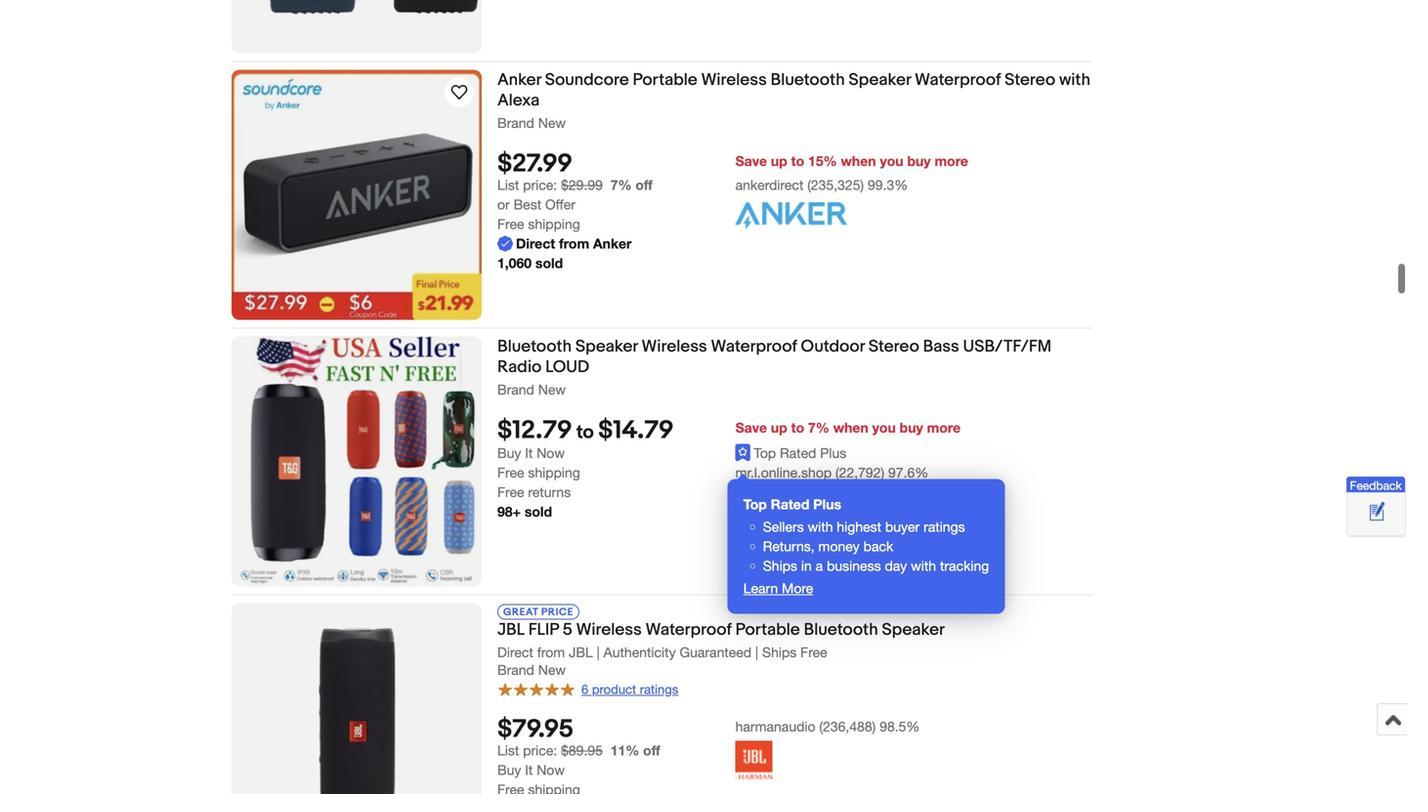 Task type: locate. For each thing, give the bounding box(es) containing it.
you inside 'save up to 15% when you buy more list price: $29.99 7% off'
[[880, 153, 904, 169]]

1 up from the top
[[771, 153, 787, 169]]

0 horizontal spatial with
[[808, 519, 833, 535]]

bluetooth down more
[[804, 620, 878, 641]]

11%
[[610, 743, 639, 759]]

1 vertical spatial top
[[743, 496, 767, 513]]

now inside save up to 7% when you buy more buy it now
[[537, 445, 565, 461]]

buy inside 'save up to 15% when you buy more list price: $29.99 7% off'
[[907, 153, 931, 169]]

1 vertical spatial speaker
[[575, 337, 638, 357]]

to inside 'save up to 15% when you buy more list price: $29.99 7% off'
[[791, 153, 804, 169]]

$27.99
[[497, 149, 573, 179]]

0 vertical spatial anker
[[497, 70, 541, 90]]

1 vertical spatial stereo
[[869, 337, 919, 357]]

anker right watch anker soundcore portable wireless bluetooth speaker waterproof stereo with alexa icon
[[497, 70, 541, 90]]

you up 99.3%
[[880, 153, 904, 169]]

wireless up 'authenticity'
[[576, 620, 642, 641]]

top right top rated plus "image" at the right of page
[[754, 445, 776, 461]]

0 vertical spatial more
[[935, 153, 968, 169]]

1 vertical spatial off
[[643, 743, 660, 759]]

wireless
[[701, 70, 767, 90], [642, 337, 707, 357], [576, 620, 642, 641]]

2 brand from the top
[[497, 382, 534, 398]]

free inside great price jbl flip 5 wireless waterproof portable bluetooth speaker direct from jbl | authenticity guaranteed | ships free brand new
[[801, 644, 827, 661]]

1 vertical spatial direct
[[497, 644, 533, 661]]

buy up 99.3%
[[907, 153, 931, 169]]

new inside great price jbl flip 5 wireless waterproof portable bluetooth speaker direct from jbl | authenticity guaranteed | ships free brand new
[[538, 662, 566, 678]]

up for 7%
[[771, 420, 787, 436]]

0 vertical spatial with
[[1059, 70, 1091, 90]]

buy
[[907, 153, 931, 169], [900, 420, 923, 436]]

buy down $79.95
[[497, 762, 521, 779]]

0 horizontal spatial jbl
[[497, 620, 525, 641]]

shipping
[[528, 216, 580, 232], [528, 465, 580, 481]]

wireless up $14.79
[[642, 337, 707, 357]]

1 vertical spatial brand
[[497, 382, 534, 398]]

free shipping
[[497, 465, 580, 481]]

new up 6 product ratings link
[[538, 662, 566, 678]]

0 vertical spatial jbl
[[497, 620, 525, 641]]

1 brand from the top
[[497, 115, 534, 131]]

1 vertical spatial 7%
[[808, 420, 830, 436]]

free
[[497, 216, 524, 232], [497, 465, 524, 481], [497, 484, 524, 500], [801, 644, 827, 661]]

top for top rated plus
[[754, 445, 776, 461]]

0 vertical spatial new
[[538, 115, 566, 131]]

0 vertical spatial shipping
[[528, 216, 580, 232]]

new inside bluetooth speaker wireless waterproof outdoor stereo bass usb/tf/fm radio loud brand new
[[538, 382, 566, 398]]

ships down returns, on the bottom
[[763, 558, 797, 574]]

authenticity
[[604, 644, 676, 661]]

anker soundcore portable wireless bluetooth speaker waterproof stereo with alexa heading
[[497, 70, 1091, 111]]

more for save up to 15% when you buy more list price: $29.99 7% off
[[935, 153, 968, 169]]

from down 'flip'
[[537, 644, 565, 661]]

brand down 'flip'
[[497, 662, 534, 678]]

waterproof inside anker soundcore portable wireless bluetooth speaker waterproof stereo with alexa brand new
[[915, 70, 1001, 90]]

to right $12.79
[[576, 421, 594, 444]]

top up sellers
[[743, 496, 767, 513]]

0 vertical spatial save
[[735, 153, 767, 169]]

bluetooth up the 15%
[[771, 70, 845, 90]]

1 vertical spatial buy
[[497, 762, 521, 779]]

learn more link
[[743, 580, 813, 597]]

portable
[[633, 70, 698, 90], [735, 620, 800, 641]]

1 shipping from the top
[[528, 216, 580, 232]]

rated inside 'top rated plus sellers with highest buyer ratings returns, money back ships in a business day with tracking learn more'
[[771, 496, 810, 513]]

list inside 'save up to 15% when you buy more list price: $29.99 7% off'
[[497, 177, 519, 193]]

0 vertical spatial waterproof
[[915, 70, 1001, 90]]

speaker inside bluetooth speaker wireless waterproof outdoor stereo bass usb/tf/fm radio loud brand new
[[575, 337, 638, 357]]

direct down 'flip'
[[497, 644, 533, 661]]

ratings right buyer
[[924, 519, 965, 535]]

price: up best
[[523, 177, 557, 193]]

up for 15%
[[771, 153, 787, 169]]

tracking
[[940, 558, 989, 574]]

plus up (22,792)
[[820, 445, 847, 461]]

you for 15%
[[880, 153, 904, 169]]

7% up top rated plus
[[808, 420, 830, 436]]

1 horizontal spatial stereo
[[1005, 70, 1056, 90]]

it
[[525, 445, 533, 461], [525, 762, 533, 779]]

when up (22,792)
[[833, 420, 869, 436]]

direct inside great price jbl flip 5 wireless waterproof portable bluetooth speaker direct from jbl | authenticity guaranteed | ships free brand new
[[497, 644, 533, 661]]

2 vertical spatial wireless
[[576, 620, 642, 641]]

0 horizontal spatial ratings
[[640, 682, 678, 697]]

0 vertical spatial brand
[[497, 115, 534, 131]]

|
[[597, 644, 600, 661], [755, 644, 758, 661]]

rated for top rated plus
[[780, 445, 816, 461]]

plus inside 'top rated plus sellers with highest buyer ratings returns, money back ships in a business day with tracking learn more'
[[813, 496, 841, 513]]

sold down direct from anker text field
[[535, 255, 563, 271]]

1 vertical spatial bluetooth
[[497, 337, 572, 357]]

1 horizontal spatial portable
[[735, 620, 800, 641]]

1 horizontal spatial |
[[755, 644, 758, 661]]

bluetooth
[[771, 70, 845, 90], [497, 337, 572, 357], [804, 620, 878, 641]]

new inside anker soundcore portable wireless bluetooth speaker waterproof stereo with alexa brand new
[[538, 115, 566, 131]]

loud
[[545, 357, 589, 378]]

2 vertical spatial speaker
[[882, 620, 945, 641]]

buy
[[497, 445, 521, 461], [497, 762, 521, 779]]

from
[[559, 236, 589, 252], [537, 644, 565, 661]]

0 horizontal spatial stereo
[[869, 337, 919, 357]]

portable down the learn
[[735, 620, 800, 641]]

new
[[538, 115, 566, 131], [538, 382, 566, 398], [538, 662, 566, 678]]

97.6%
[[888, 465, 929, 481]]

0 vertical spatial plus
[[820, 445, 847, 461]]

sold for free
[[525, 504, 552, 520]]

up up ankerdirect
[[771, 153, 787, 169]]

ships down jbl flip 5 wireless waterproof portable bluetooth speaker link
[[762, 644, 797, 661]]

off right $29.99
[[636, 177, 653, 193]]

alexa
[[497, 90, 540, 111]]

2 shipping from the top
[[528, 465, 580, 481]]

2 vertical spatial brand
[[497, 662, 534, 678]]

0 vertical spatial list
[[497, 177, 519, 193]]

0 vertical spatial when
[[841, 153, 876, 169]]

1 it from the top
[[525, 445, 533, 461]]

buy up 97.6%
[[900, 420, 923, 436]]

| up 6 product ratings link
[[597, 644, 600, 661]]

top
[[754, 445, 776, 461], [743, 496, 767, 513]]

99.3%
[[868, 177, 908, 193]]

list
[[497, 177, 519, 193], [497, 743, 519, 759]]

2 list from the top
[[497, 743, 519, 759]]

jbl
[[497, 620, 525, 641], [569, 644, 593, 661]]

brand down alexa
[[497, 115, 534, 131]]

from inside free shipping direct from anker 1,060 sold
[[559, 236, 589, 252]]

waterproof inside great price jbl flip 5 wireless waterproof portable bluetooth speaker direct from jbl | authenticity guaranteed | ships free brand new
[[646, 620, 732, 641]]

new down loud
[[538, 382, 566, 398]]

when inside save up to 7% when you buy more buy it now
[[833, 420, 869, 436]]

plus
[[820, 445, 847, 461], [813, 496, 841, 513]]

save
[[735, 153, 767, 169], [735, 420, 767, 436]]

$79.95
[[497, 715, 574, 745]]

0 vertical spatial from
[[559, 236, 589, 252]]

2 vertical spatial new
[[538, 662, 566, 678]]

1 vertical spatial you
[[872, 420, 896, 436]]

3 new from the top
[[538, 662, 566, 678]]

1 vertical spatial sold
[[525, 504, 552, 520]]

(236,488)
[[819, 719, 876, 735]]

offer
[[545, 197, 575, 213]]

sold inside free shipping direct from anker 1,060 sold
[[535, 255, 563, 271]]

2 | from the left
[[755, 644, 758, 661]]

money
[[818, 538, 860, 555]]

1 vertical spatial when
[[833, 420, 869, 436]]

brand inside anker soundcore portable wireless bluetooth speaker waterproof stereo with alexa brand new
[[497, 115, 534, 131]]

(22,792)
[[836, 465, 885, 481]]

up
[[771, 153, 787, 169], [771, 420, 787, 436]]

1 list from the top
[[497, 177, 519, 193]]

rated up sellers
[[771, 496, 810, 513]]

ratings
[[924, 519, 965, 535], [640, 682, 678, 697]]

2 buy from the top
[[497, 762, 521, 779]]

sold
[[535, 255, 563, 271], [525, 504, 552, 520]]

it up free shipping
[[525, 445, 533, 461]]

2 up from the top
[[771, 420, 787, 436]]

1 vertical spatial shipping
[[528, 465, 580, 481]]

1 vertical spatial ratings
[[640, 682, 678, 697]]

ships
[[763, 558, 797, 574], [762, 644, 797, 661]]

ratings inside 'top rated plus sellers with highest buyer ratings returns, money back ships in a business day with tracking learn more'
[[924, 519, 965, 535]]

6 product ratings link
[[497, 680, 678, 698]]

1 vertical spatial ships
[[762, 644, 797, 661]]

when inside 'save up to 15% when you buy more list price: $29.99 7% off'
[[841, 153, 876, 169]]

to left the 15%
[[791, 153, 804, 169]]

jbl go3 wireless portable waterproof & dustproof bluetooth speaker new image
[[232, 0, 482, 53]]

buyer
[[885, 519, 920, 535]]

1 vertical spatial up
[[771, 420, 787, 436]]

from down offer
[[559, 236, 589, 252]]

1 vertical spatial now
[[537, 762, 565, 779]]

1 vertical spatial more
[[927, 420, 961, 436]]

top rated plus image
[[735, 444, 751, 462]]

1 vertical spatial price:
[[523, 743, 557, 759]]

off right the 11%
[[643, 743, 660, 759]]

0 vertical spatial it
[[525, 445, 533, 461]]

0 vertical spatial up
[[771, 153, 787, 169]]

2 vertical spatial bluetooth
[[804, 620, 878, 641]]

back
[[864, 538, 893, 555]]

sold down returns
[[525, 504, 552, 520]]

stereo inside anker soundcore portable wireless bluetooth speaker waterproof stereo with alexa brand new
[[1005, 70, 1056, 90]]

mr.l.online.shop (22,792) 97.6% free returns 98+ sold
[[497, 465, 929, 520]]

now
[[537, 445, 565, 461], [537, 762, 565, 779]]

jbl down the great
[[497, 620, 525, 641]]

rated
[[780, 445, 816, 461], [771, 496, 810, 513]]

jbl flip 5 wireless waterproof portable bluetooth speaker heading
[[497, 620, 945, 641]]

to up top rated plus
[[791, 420, 804, 436]]

you inside save up to 7% when you buy more buy it now
[[872, 420, 896, 436]]

you
[[880, 153, 904, 169], [872, 420, 896, 436]]

5
[[563, 620, 572, 641]]

0 vertical spatial wireless
[[701, 70, 767, 90]]

$29.99
[[561, 177, 603, 193]]

buy it now
[[497, 762, 565, 779]]

anker down $29.99
[[593, 236, 632, 252]]

jbl down the 5
[[569, 644, 593, 661]]

0 vertical spatial buy
[[907, 153, 931, 169]]

shipping for free shipping
[[528, 465, 580, 481]]

brand down radio
[[497, 382, 534, 398]]

1 horizontal spatial with
[[911, 558, 936, 574]]

anker inside anker soundcore portable wireless bluetooth speaker waterproof stereo with alexa brand new
[[497, 70, 541, 90]]

7%
[[610, 177, 632, 193], [808, 420, 830, 436]]

1 new from the top
[[538, 115, 566, 131]]

rated up mr.l.online.shop
[[780, 445, 816, 461]]

ratings down 'authenticity'
[[640, 682, 678, 697]]

radio
[[497, 357, 542, 378]]

to
[[791, 153, 804, 169], [791, 420, 804, 436], [576, 421, 594, 444]]

stereo
[[1005, 70, 1056, 90], [869, 337, 919, 357]]

brand inside bluetooth speaker wireless waterproof outdoor stereo bass usb/tf/fm radio loud brand new
[[497, 382, 534, 398]]

mr.l.online.shop
[[735, 465, 832, 481]]

0 vertical spatial buy
[[497, 445, 521, 461]]

plus for top rated plus
[[820, 445, 847, 461]]

speaker
[[849, 70, 911, 90], [575, 337, 638, 357], [882, 620, 945, 641]]

off
[[636, 177, 653, 193], [643, 743, 660, 759]]

shipping inside free shipping direct from anker 1,060 sold
[[528, 216, 580, 232]]

2 new from the top
[[538, 382, 566, 398]]

now up free shipping
[[537, 445, 565, 461]]

0 vertical spatial 7%
[[610, 177, 632, 193]]

feedback
[[1350, 479, 1402, 492]]

0 vertical spatial portable
[[633, 70, 698, 90]]

price: up buy it now
[[523, 743, 557, 759]]

1 horizontal spatial anker
[[593, 236, 632, 252]]

0 vertical spatial sold
[[535, 255, 563, 271]]

$89.95
[[561, 743, 603, 759]]

7% inside save up to 7% when you buy more buy it now
[[808, 420, 830, 436]]

with
[[1059, 70, 1091, 90], [808, 519, 833, 535], [911, 558, 936, 574]]

shipping up returns
[[528, 465, 580, 481]]

0 vertical spatial rated
[[780, 445, 816, 461]]

1 vertical spatial jbl
[[569, 644, 593, 661]]

1 vertical spatial save
[[735, 420, 767, 436]]

1 vertical spatial portable
[[735, 620, 800, 641]]

sold for from
[[535, 255, 563, 271]]

| right guaranteed on the bottom of the page
[[755, 644, 758, 661]]

best
[[514, 197, 542, 213]]

stereo inside bluetooth speaker wireless waterproof outdoor stereo bass usb/tf/fm radio loud brand new
[[869, 337, 919, 357]]

ankerdirect
[[735, 177, 804, 193]]

0 vertical spatial ships
[[763, 558, 797, 574]]

visit ankerdirect ebay store! image
[[735, 195, 847, 234]]

anker
[[497, 70, 541, 90], [593, 236, 632, 252]]

when up (235,325)
[[841, 153, 876, 169]]

direct up the 1,060
[[516, 236, 555, 252]]

day
[[885, 558, 907, 574]]

save inside save up to 7% when you buy more buy it now
[[735, 420, 767, 436]]

1 vertical spatial wireless
[[642, 337, 707, 357]]

wireless up 'save up to 15% when you buy more list price: $29.99 7% off'
[[701, 70, 767, 90]]

1 vertical spatial with
[[808, 519, 833, 535]]

sold inside mr.l.online.shop (22,792) 97.6% free returns 98+ sold
[[525, 504, 552, 520]]

1 save from the top
[[735, 153, 767, 169]]

2 vertical spatial waterproof
[[646, 620, 732, 641]]

2 save from the top
[[735, 420, 767, 436]]

2 price: from the top
[[523, 743, 557, 759]]

price:
[[523, 177, 557, 193], [523, 743, 557, 759]]

0 vertical spatial ratings
[[924, 519, 965, 535]]

0 vertical spatial you
[[880, 153, 904, 169]]

0 vertical spatial stereo
[[1005, 70, 1056, 90]]

brand for $27.99
[[497, 115, 534, 131]]

a
[[816, 558, 823, 574]]

0 horizontal spatial portable
[[633, 70, 698, 90]]

1 vertical spatial list
[[497, 743, 519, 759]]

1 vertical spatial buy
[[900, 420, 923, 436]]

buy up free shipping
[[497, 445, 521, 461]]

0 horizontal spatial 7%
[[610, 177, 632, 193]]

harmanaudio (236,488) 98.5% list price: $89.95 11% off
[[497, 719, 920, 759]]

1 vertical spatial new
[[538, 382, 566, 398]]

shipping down offer
[[528, 216, 580, 232]]

1 buy from the top
[[497, 445, 521, 461]]

anker soundcore portable wireless bluetooth speaker waterproof stereo with alexa image
[[232, 70, 482, 320]]

1 now from the top
[[537, 445, 565, 461]]

bluetooth up $12.79
[[497, 337, 572, 357]]

0 vertical spatial now
[[537, 445, 565, 461]]

6
[[581, 682, 589, 697]]

list inside harmanaudio (236,488) 98.5% list price: $89.95 11% off
[[497, 743, 519, 759]]

buy for save up to 7% when you buy more buy it now
[[900, 420, 923, 436]]

up inside save up to 7% when you buy more buy it now
[[771, 420, 787, 436]]

save up to 7% when you buy more buy it now
[[497, 420, 961, 461]]

1 vertical spatial it
[[525, 762, 533, 779]]

top inside 'top rated plus sellers with highest buyer ratings returns, money back ships in a business day with tracking learn more'
[[743, 496, 767, 513]]

1 price: from the top
[[523, 177, 557, 193]]

more
[[935, 153, 968, 169], [927, 420, 961, 436]]

to inside save up to 7% when you buy more buy it now
[[791, 420, 804, 436]]

off inside harmanaudio (236,488) 98.5% list price: $89.95 11% off
[[643, 743, 660, 759]]

you up (22,792)
[[872, 420, 896, 436]]

off inside 'save up to 15% when you buy more list price: $29.99 7% off'
[[636, 177, 653, 193]]

save up top rated plus "image" at the right of page
[[735, 420, 767, 436]]

1 vertical spatial from
[[537, 644, 565, 661]]

it down $79.95
[[525, 762, 533, 779]]

buy inside save up to 7% when you buy more buy it now
[[900, 420, 923, 436]]

more inside save up to 7% when you buy more buy it now
[[927, 420, 961, 436]]

save up ankerdirect
[[735, 153, 767, 169]]

0 vertical spatial off
[[636, 177, 653, 193]]

direct
[[516, 236, 555, 252], [497, 644, 533, 661]]

top rated plus sellers with highest buyer ratings returns, money back ships in a business day with tracking learn more
[[743, 496, 989, 597]]

98+
[[497, 504, 521, 520]]

jbl flip 5 wireless waterproof portable bluetooth speaker image
[[232, 603, 482, 795]]

waterproof for stereo
[[915, 70, 1001, 90]]

soundcore
[[545, 70, 629, 90]]

list up buy it now
[[497, 743, 519, 759]]

more inside 'save up to 15% when you buy more list price: $29.99 7% off'
[[935, 153, 968, 169]]

2 horizontal spatial with
[[1059, 70, 1091, 90]]

guaranteed
[[680, 644, 752, 661]]

rated for top rated plus sellers with highest buyer ratings returns, money back ships in a business day with tracking learn more
[[771, 496, 810, 513]]

1 horizontal spatial ratings
[[924, 519, 965, 535]]

1 vertical spatial waterproof
[[711, 337, 797, 357]]

3 brand from the top
[[497, 662, 534, 678]]

1 horizontal spatial 7%
[[808, 420, 830, 436]]

new down alexa
[[538, 115, 566, 131]]

1 vertical spatial anker
[[593, 236, 632, 252]]

0 vertical spatial direct
[[516, 236, 555, 252]]

outdoor
[[801, 337, 865, 357]]

price
[[541, 606, 574, 619]]

1 vertical spatial plus
[[813, 496, 841, 513]]

0 horizontal spatial anker
[[497, 70, 541, 90]]

0 vertical spatial speaker
[[849, 70, 911, 90]]

7% right $29.99
[[610, 177, 632, 193]]

it inside save up to 7% when you buy more buy it now
[[525, 445, 533, 461]]

0 vertical spatial bluetooth
[[771, 70, 845, 90]]

up inside 'save up to 15% when you buy more list price: $29.99 7% off'
[[771, 153, 787, 169]]

portable right soundcore
[[633, 70, 698, 90]]

save inside 'save up to 15% when you buy more list price: $29.99 7% off'
[[735, 153, 767, 169]]

now down $89.95
[[537, 762, 565, 779]]

0 vertical spatial price:
[[523, 177, 557, 193]]

list up or
[[497, 177, 519, 193]]

up up top rated plus
[[771, 420, 787, 436]]

from inside great price jbl flip 5 wireless waterproof portable bluetooth speaker direct from jbl | authenticity guaranteed | ships free brand new
[[537, 644, 565, 661]]

1 vertical spatial rated
[[771, 496, 810, 513]]

plus up highest
[[813, 496, 841, 513]]

0 vertical spatial top
[[754, 445, 776, 461]]

0 horizontal spatial |
[[597, 644, 600, 661]]

tooltip
[[728, 479, 1005, 614]]

brand
[[497, 115, 534, 131], [497, 382, 534, 398], [497, 662, 534, 678]]



Task type: describe. For each thing, give the bounding box(es) containing it.
bass
[[923, 337, 959, 357]]

speaker inside great price jbl flip 5 wireless waterproof portable bluetooth speaker direct from jbl | authenticity guaranteed | ships free brand new
[[882, 620, 945, 641]]

ankerdirect (235,325) 99.3% or best offer
[[497, 177, 908, 213]]

bluetooth speaker wireless waterproof outdoor stereo bass usb/tf/fm radio loud brand new
[[497, 337, 1052, 398]]

bluetooth inside great price jbl flip 5 wireless waterproof portable bluetooth speaker direct from jbl | authenticity guaranteed | ships free brand new
[[804, 620, 878, 641]]

more
[[782, 580, 813, 597]]

tooltip containing top rated plus
[[728, 479, 1005, 614]]

watch anker soundcore portable wireless bluetooth speaker waterproof stereo with alexa image
[[448, 81, 471, 104]]

direct inside free shipping direct from anker 1,060 sold
[[516, 236, 555, 252]]

shipping for free shipping direct from anker 1,060 sold
[[528, 216, 580, 232]]

15%
[[808, 153, 837, 169]]

2 vertical spatial with
[[911, 558, 936, 574]]

or
[[497, 197, 510, 213]]

to for 7%
[[791, 420, 804, 436]]

top rated plus
[[754, 445, 847, 461]]

sellers
[[763, 519, 804, 535]]

buy inside save up to 7% when you buy more buy it now
[[497, 445, 521, 461]]

free inside mr.l.online.shop (22,792) 97.6% free returns 98+ sold
[[497, 484, 524, 500]]

1,060
[[497, 255, 532, 271]]

7% inside 'save up to 15% when you buy more list price: $29.99 7% off'
[[610, 177, 632, 193]]

product
[[592, 682, 636, 697]]

more for save up to 7% when you buy more buy it now
[[927, 420, 961, 436]]

free shipping direct from anker 1,060 sold
[[497, 216, 632, 271]]

you for 7%
[[872, 420, 896, 436]]

anker inside free shipping direct from anker 1,060 sold
[[593, 236, 632, 252]]

2 now from the top
[[537, 762, 565, 779]]

2 it from the top
[[525, 762, 533, 779]]

great price jbl flip 5 wireless waterproof portable bluetooth speaker direct from jbl | authenticity guaranteed | ships free brand new
[[497, 606, 945, 678]]

returns
[[528, 484, 571, 500]]

1 horizontal spatial jbl
[[569, 644, 593, 661]]

ships inside great price jbl flip 5 wireless waterproof portable bluetooth speaker direct from jbl | authenticity guaranteed | ships free brand new
[[762, 644, 797, 661]]

waterproof inside bluetooth speaker wireless waterproof outdoor stereo bass usb/tf/fm radio loud brand new
[[711, 337, 797, 357]]

jbl flip 5 wireless waterproof portable bluetooth speaker link
[[497, 620, 1093, 644]]

speaker inside anker soundcore portable wireless bluetooth speaker waterproof stereo with alexa brand new
[[849, 70, 911, 90]]

business
[[827, 558, 881, 574]]

portable inside anker soundcore portable wireless bluetooth speaker waterproof stereo with alexa brand new
[[633, 70, 698, 90]]

bluetooth speaker wireless waterproof outdoor stereo bass usb/tf/fm radio loud link
[[497, 337, 1093, 381]]

anker soundcore portable wireless bluetooth speaker waterproof stereo with alexa brand new
[[497, 70, 1091, 131]]

bluetooth speaker wireless waterproof outdoor stereo bass usb/tf/fm radio loud heading
[[497, 337, 1052, 378]]

bluetooth inside bluetooth speaker wireless waterproof outdoor stereo bass usb/tf/fm radio loud brand new
[[497, 337, 572, 357]]

brand inside great price jbl flip 5 wireless waterproof portable bluetooth speaker direct from jbl | authenticity guaranteed | ships free brand new
[[497, 662, 534, 678]]

Direct from Anker text field
[[497, 234, 632, 254]]

portable inside great price jbl flip 5 wireless waterproof portable bluetooth speaker direct from jbl | authenticity guaranteed | ships free brand new
[[735, 620, 800, 641]]

wireless inside great price jbl flip 5 wireless waterproof portable bluetooth speaker direct from jbl | authenticity guaranteed | ships free brand new
[[576, 620, 642, 641]]

in
[[801, 558, 812, 574]]

flip
[[528, 620, 559, 641]]

waterproof for portable
[[646, 620, 732, 641]]

free inside free shipping direct from anker 1,060 sold
[[497, 216, 524, 232]]

top for top rated plus sellers with highest buyer ratings returns, money back ships in a business day with tracking learn more
[[743, 496, 767, 513]]

save for 15%
[[735, 153, 767, 169]]

bluetooth inside anker soundcore portable wireless bluetooth speaker waterproof stereo with alexa brand new
[[771, 70, 845, 90]]

usb/tf/fm
[[963, 337, 1052, 357]]

to for 15%
[[791, 153, 804, 169]]

price: inside 'save up to 15% when you buy more list price: $29.99 7% off'
[[523, 177, 557, 193]]

when for 7%
[[833, 420, 869, 436]]

anker soundcore portable wireless bluetooth speaker waterproof stereo with alexa link
[[497, 70, 1093, 114]]

new for $27.99
[[538, 115, 566, 131]]

ships inside 'top rated plus sellers with highest buyer ratings returns, money back ships in a business day with tracking learn more'
[[763, 558, 797, 574]]

learn
[[743, 580, 778, 597]]

new for $12.79
[[538, 382, 566, 398]]

98.5%
[[880, 719, 920, 735]]

visit harmanaudio ebay store! image
[[735, 741, 773, 781]]

buy for save up to 15% when you buy more list price: $29.99 7% off
[[907, 153, 931, 169]]

6 product ratings
[[581, 682, 678, 697]]

brand for $12.79
[[497, 382, 534, 398]]

harmanaudio
[[735, 719, 816, 735]]

$14.79
[[598, 416, 674, 446]]

(235,325)
[[807, 177, 864, 193]]

save for 7%
[[735, 420, 767, 436]]

$12.79
[[497, 416, 572, 446]]

wireless inside anker soundcore portable wireless bluetooth speaker waterproof stereo with alexa brand new
[[701, 70, 767, 90]]

wireless inside bluetooth speaker wireless waterproof outdoor stereo bass usb/tf/fm radio loud brand new
[[642, 337, 707, 357]]

with inside anker soundcore portable wireless bluetooth speaker waterproof stereo with alexa brand new
[[1059, 70, 1091, 90]]

plus for top rated plus sellers with highest buyer ratings returns, money back ships in a business day with tracking learn more
[[813, 496, 841, 513]]

to inside $12.79 to $14.79
[[576, 421, 594, 444]]

1 | from the left
[[597, 644, 600, 661]]

great price button
[[497, 603, 579, 620]]

returns,
[[763, 538, 815, 555]]

highest
[[837, 519, 882, 535]]

price: inside harmanaudio (236,488) 98.5% list price: $89.95 11% off
[[523, 743, 557, 759]]

$12.79 to $14.79
[[497, 416, 674, 446]]

when for 15%
[[841, 153, 876, 169]]

bluetooth speaker wireless waterproof outdoor stereo bass usb/tf/fm radio loud image
[[232, 337, 482, 587]]

great
[[503, 606, 538, 619]]

save up to 15% when you buy more list price: $29.99 7% off
[[497, 153, 968, 193]]



Task type: vqa. For each thing, say whether or not it's contained in the screenshot.
Brand within the GREAT PRICE JBL FLIP 5 Wireless Waterproof Portable Bluetooth Speaker Direct from JBL | Authenticity Guaranteed | Ships Free Brand New
yes



